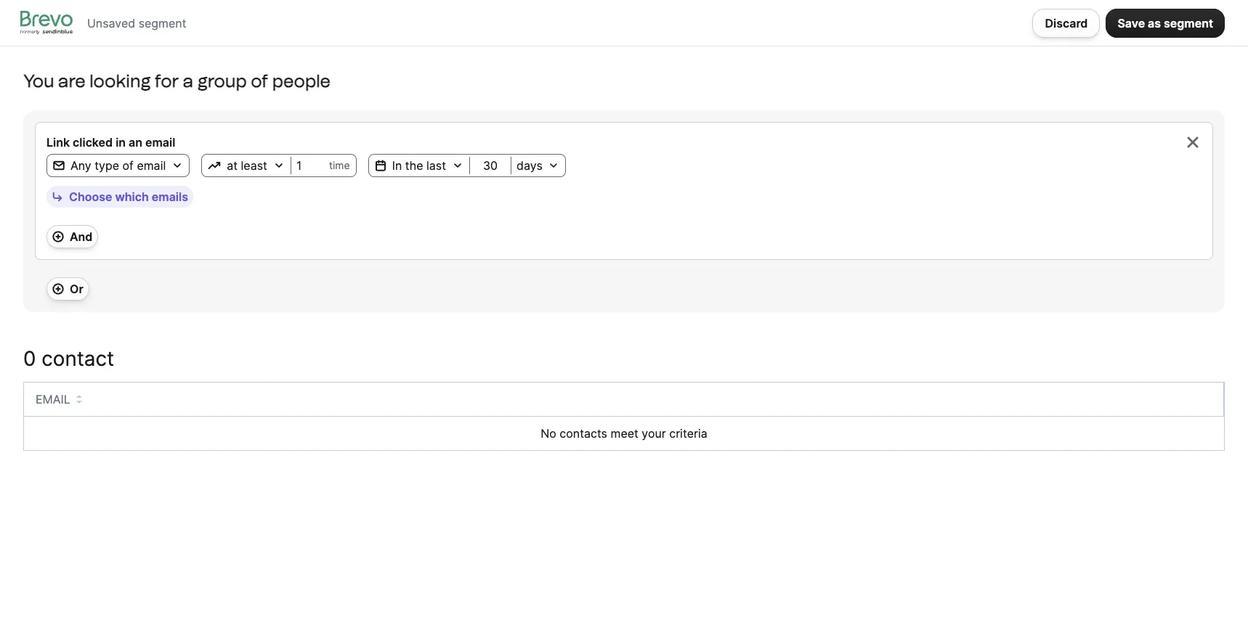 Task type: describe. For each thing, give the bounding box(es) containing it.
for
[[155, 70, 179, 92]]

days button
[[511, 157, 565, 174]]

you
[[23, 70, 54, 92]]

email
[[36, 392, 70, 407]]

no
[[541, 426, 556, 441]]

no contacts meet your criteria
[[541, 426, 707, 441]]

are
[[58, 70, 85, 92]]

and
[[70, 230, 93, 244]]

at least button
[[202, 157, 291, 174]]

days
[[517, 158, 543, 173]]

people
[[272, 70, 331, 92]]

criteria
[[669, 426, 707, 441]]

0
[[23, 347, 36, 371]]

1 horizontal spatial of
[[251, 70, 268, 92]]

unsaved
[[87, 16, 135, 30]]

at
[[227, 158, 238, 173]]

at least
[[227, 158, 267, 173]]

link clicked in an email
[[46, 135, 175, 150]]

link
[[46, 135, 70, 150]]

which
[[115, 190, 149, 204]]

discard
[[1045, 16, 1088, 30]]

any
[[70, 158, 91, 173]]

1 segment from the left
[[138, 16, 186, 30]]

an
[[129, 135, 142, 150]]

in the last
[[392, 158, 446, 173]]

0 contact
[[23, 347, 114, 371]]

unsaved segment
[[87, 16, 186, 30]]

or button
[[46, 278, 89, 301]]

save
[[1118, 16, 1145, 30]]

clicked
[[73, 135, 113, 150]]

contacts
[[560, 426, 607, 441]]

segment inside save as segment button
[[1164, 16, 1213, 30]]

save as segment button
[[1106, 8, 1225, 37]]



Task type: locate. For each thing, give the bounding box(es) containing it.
discard button
[[1033, 8, 1100, 37]]

choose which emails
[[69, 190, 188, 204]]

or
[[70, 282, 83, 296]]

contact
[[42, 347, 114, 371]]

least
[[241, 158, 267, 173]]

in
[[116, 135, 126, 150]]

email inside button
[[137, 158, 166, 173]]

your
[[642, 426, 666, 441]]

time
[[329, 159, 350, 171]]

and button
[[46, 225, 98, 248]]

email right an at the top of the page
[[145, 135, 175, 150]]

choose which emails button
[[46, 186, 193, 208]]

a
[[183, 70, 193, 92]]

0 horizontal spatial segment
[[138, 16, 186, 30]]

segment
[[138, 16, 186, 30], [1164, 16, 1213, 30]]

you are looking for a group of people
[[23, 70, 331, 92]]

choose
[[69, 190, 112, 204]]

the
[[405, 158, 423, 173]]

any type of email button
[[47, 157, 189, 174]]

0 vertical spatial email
[[145, 135, 175, 150]]

any type of email
[[70, 158, 166, 173]]

email button
[[36, 391, 82, 408]]

group
[[197, 70, 247, 92]]

None number field
[[291, 158, 329, 173], [470, 158, 511, 173], [291, 158, 329, 173], [470, 158, 511, 173]]

2 segment from the left
[[1164, 16, 1213, 30]]

emails
[[152, 190, 188, 204]]

last
[[426, 158, 446, 173]]

in
[[392, 158, 402, 173]]

save as segment
[[1118, 16, 1213, 30]]

type
[[95, 158, 119, 173]]

segment right unsaved
[[138, 16, 186, 30]]

email down an at the top of the page
[[137, 158, 166, 173]]

1 vertical spatial email
[[137, 158, 166, 173]]

meet
[[611, 426, 639, 441]]

of inside button
[[122, 158, 134, 173]]

as
[[1148, 16, 1161, 30]]

0 vertical spatial of
[[251, 70, 268, 92]]

of
[[251, 70, 268, 92], [122, 158, 134, 173]]

1 horizontal spatial segment
[[1164, 16, 1213, 30]]

of right group
[[251, 70, 268, 92]]

segment right as
[[1164, 16, 1213, 30]]

0 horizontal spatial of
[[122, 158, 134, 173]]

looking
[[89, 70, 151, 92]]

in the last button
[[369, 157, 469, 174]]

email
[[145, 135, 175, 150], [137, 158, 166, 173]]

of right type
[[122, 158, 134, 173]]

1 vertical spatial of
[[122, 158, 134, 173]]



Task type: vqa. For each thing, say whether or not it's contained in the screenshot.
'anonymous' at the left
no



